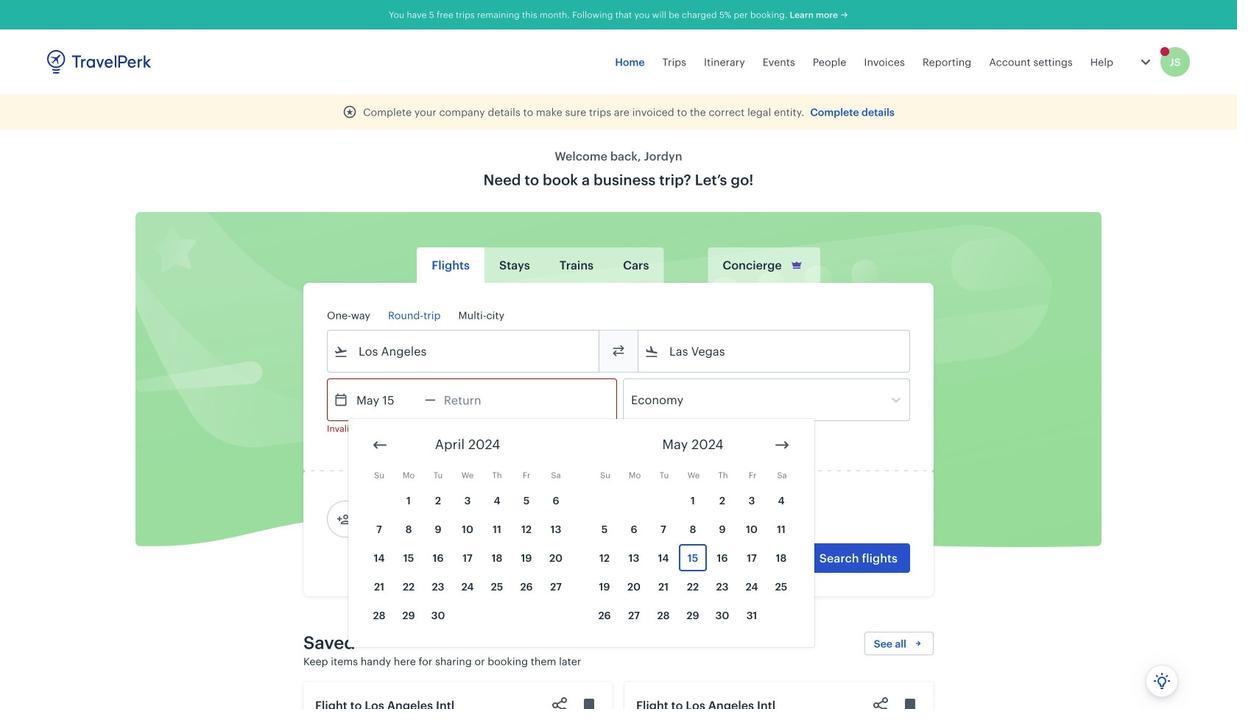 Task type: vqa. For each thing, say whether or not it's contained in the screenshot.
the Return field
no



Task type: locate. For each thing, give the bounding box(es) containing it.
Depart text field
[[348, 379, 425, 421]]

Return text field
[[436, 379, 512, 421]]

move backward to switch to the previous month. image
[[371, 436, 389, 454]]



Task type: describe. For each thing, give the bounding box(es) containing it.
To search field
[[659, 340, 890, 363]]

move forward to switch to the next month. image
[[773, 436, 791, 454]]

calendar application
[[348, 419, 1237, 658]]

Add first traveler search field
[[351, 507, 505, 531]]

From search field
[[348, 340, 580, 363]]



